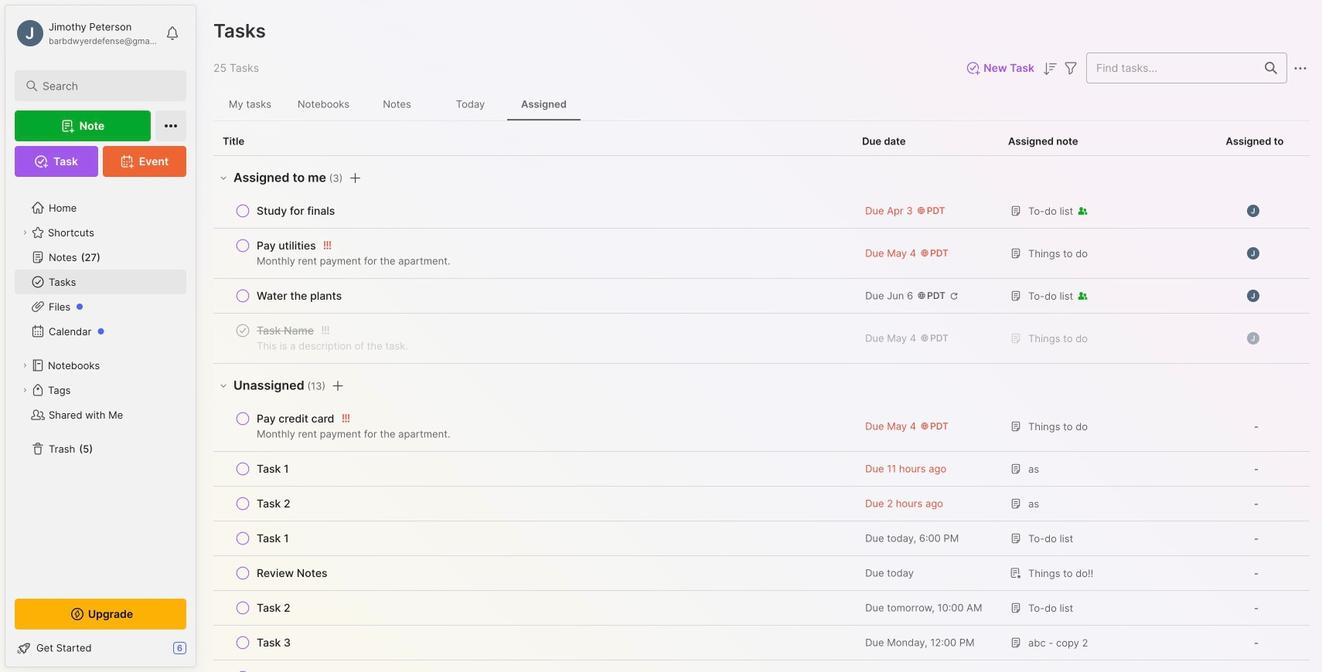 Task type: locate. For each thing, give the bounding box(es) containing it.
0 vertical spatial create a task image
[[346, 169, 364, 187]]

task 2 11 cell
[[257, 601, 290, 616]]

study for finals 1 cell
[[257, 203, 335, 219]]

cell
[[853, 661, 999, 673], [999, 661, 1200, 673], [1200, 661, 1310, 673]]

pay utilities 2 cell
[[257, 238, 316, 254]]

click to collapse image
[[195, 644, 207, 663]]

More actions and view options field
[[1287, 58, 1310, 78]]

tree
[[5, 186, 196, 585]]

tree inside the main element
[[5, 186, 196, 585]]

Search text field
[[43, 79, 166, 94]]

row
[[213, 194, 1310, 229], [223, 200, 844, 222], [213, 229, 1310, 279], [223, 235, 844, 272], [213, 279, 1310, 314], [223, 285, 844, 307], [213, 314, 1310, 364], [223, 320, 844, 357], [213, 402, 1310, 452], [223, 408, 844, 445], [213, 452, 1310, 487], [223, 459, 844, 480], [213, 487, 1310, 522], [223, 493, 844, 515], [213, 522, 1310, 557], [223, 528, 844, 550], [213, 557, 1310, 591], [223, 563, 844, 585], [213, 591, 1310, 626], [223, 598, 844, 619], [213, 626, 1310, 661], [223, 632, 844, 654], [213, 661, 1310, 673]]

1 vertical spatial create a task image
[[329, 377, 347, 395]]

create a task image
[[346, 169, 364, 187], [329, 377, 347, 395]]

expand tags image
[[20, 386, 29, 395]]

2 cell from the left
[[999, 661, 1200, 673]]

None search field
[[43, 77, 166, 95]]

task 3 12 cell
[[257, 636, 291, 651]]

Help and Learning task checklist field
[[5, 636, 196, 661]]

1 cell from the left
[[853, 661, 999, 673]]

pay credit card 6 cell
[[257, 411, 334, 427]]

review notes 10 cell
[[257, 566, 327, 581]]

collapse assignedtome image
[[217, 172, 230, 184]]

task name 4 cell
[[257, 323, 314, 339]]

row group
[[213, 156, 1310, 673]]



Task type: vqa. For each thing, say whether or not it's contained in the screenshot.
'Task 1 7' 'cell'
yes



Task type: describe. For each thing, give the bounding box(es) containing it.
Sort tasks by… field
[[1041, 59, 1059, 78]]

task 2 8 cell
[[257, 496, 290, 512]]

none search field inside the main element
[[43, 77, 166, 95]]

3 cell from the left
[[1200, 661, 1310, 673]]

main element
[[0, 0, 201, 673]]

task 1 9 cell
[[257, 531, 289, 547]]

collapse unassigned image
[[217, 380, 230, 392]]

task 1 7 cell
[[257, 462, 289, 477]]

Filter tasks field
[[1062, 58, 1080, 78]]

Account field
[[15, 18, 158, 49]]

create a task image for collapse assignedtome icon
[[346, 169, 364, 187]]

more actions and view options image
[[1291, 59, 1310, 78]]

create a task image for collapse unassigned icon
[[329, 377, 347, 395]]

filter tasks image
[[1062, 59, 1080, 78]]

water the plants 3 cell
[[257, 288, 342, 304]]

Find tasks… text field
[[1087, 55, 1256, 81]]

expand notebooks image
[[20, 361, 29, 370]]



